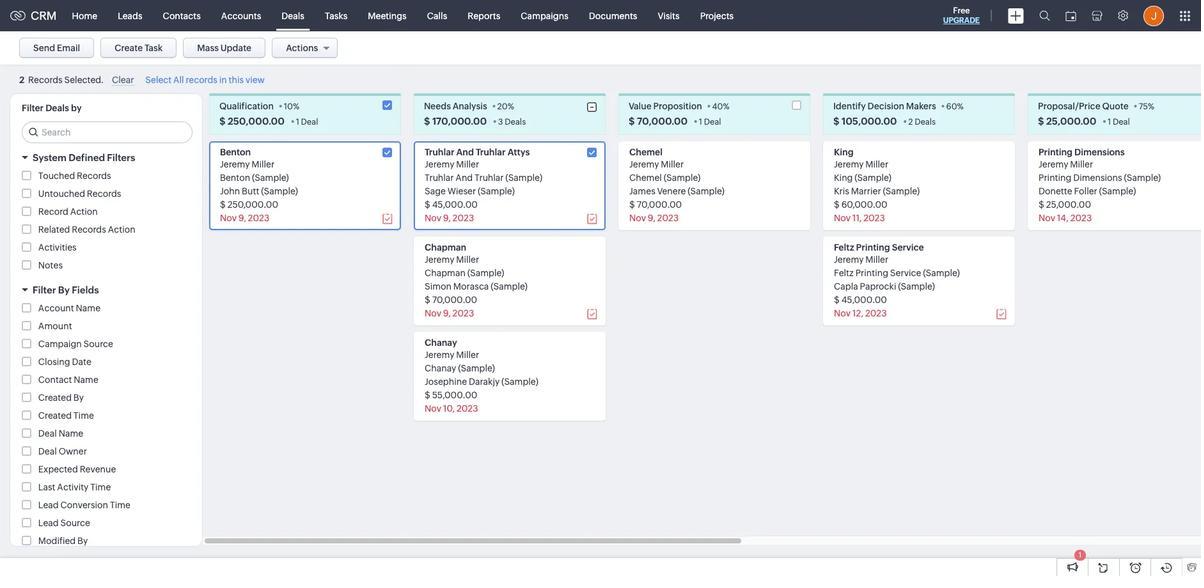 Task type: describe. For each thing, give the bounding box(es) containing it.
$ inside chanay jeremy miller chanay (sample) josephine darakjy (sample) $ 55,000.00 nov 10, 2023
[[425, 390, 430, 401]]

clear
[[112, 75, 134, 85]]

truhlar up sage wieser (sample) link
[[475, 173, 504, 183]]

10 %
[[284, 102, 299, 111]]

20 %
[[497, 102, 514, 111]]

nov inside feltz printing service jeremy miller feltz printing service (sample) capla paprocki (sample) $ 45,000.00 nov 12, 2023
[[834, 308, 851, 319]]

2 records selected.
[[19, 75, 104, 85]]

king (sample) link
[[834, 173, 892, 183]]

truhlar and truhlar attys jeremy miller truhlar and truhlar (sample) sage wieser (sample) $ 45,000.00 nov 9, 2023
[[425, 147, 542, 223]]

reports link
[[457, 0, 511, 31]]

related records action
[[38, 225, 135, 235]]

search image
[[1039, 10, 1050, 21]]

1 vertical spatial and
[[456, 173, 473, 183]]

touched records
[[38, 171, 111, 181]]

darakjy
[[469, 377, 500, 387]]

view
[[246, 75, 265, 85]]

lead for lead conversion time
[[38, 500, 59, 511]]

account name
[[38, 303, 100, 314]]

deal owner
[[38, 447, 87, 457]]

(sample) right the "darakjy"
[[501, 377, 538, 387]]

create for create task
[[115, 43, 143, 53]]

donette foller (sample) link
[[1039, 186, 1136, 197]]

visits link
[[648, 0, 690, 31]]

modified
[[38, 536, 76, 546]]

projects
[[700, 11, 734, 21]]

activity
[[57, 482, 89, 493]]

(sample) up donette foller (sample) link
[[1124, 173, 1161, 183]]

1 records from the left
[[28, 75, 62, 85]]

selected.
[[64, 75, 104, 85]]

time for conversion
[[110, 500, 130, 511]]

$ inside chapman jeremy miller chapman (sample) simon morasca (sample) $ 70,000.00 nov 9, 2023
[[425, 295, 430, 305]]

2 for 2 deals
[[908, 117, 913, 127]]

70,000.00 for chemel jeremy miller chemel (sample) james venere (sample) $ 70,000.00 nov 9, 2023
[[637, 200, 682, 210]]

by for modified
[[77, 536, 88, 546]]

$ 170,000.00
[[424, 116, 487, 127]]

printing dimensions link
[[1039, 147, 1125, 158]]

miller inside chapman jeremy miller chapman (sample) simon morasca (sample) $ 70,000.00 nov 9, 2023
[[456, 255, 479, 265]]

defined
[[69, 152, 105, 163]]

send email
[[33, 43, 80, 53]]

last
[[38, 482, 55, 493]]

untouched records
[[38, 189, 121, 199]]

amount
[[38, 321, 72, 331]]

filter by fields button
[[10, 279, 202, 301]]

touched
[[38, 171, 75, 181]]

system defined filters button
[[10, 147, 202, 169]]

this
[[229, 75, 244, 85]]

create menu image
[[1008, 8, 1024, 23]]

butt
[[242, 186, 259, 197]]

name for contact name
[[74, 375, 98, 385]]

printing up donette
[[1039, 173, 1072, 183]]

filter deals by
[[22, 103, 82, 113]]

70,000.00 for chapman jeremy miller chapman (sample) simon morasca (sample) $ 70,000.00 nov 9, 2023
[[432, 295, 477, 305]]

select all records in this view
[[145, 75, 265, 85]]

josephine darakjy (sample) link
[[425, 377, 538, 387]]

morasca
[[453, 282, 489, 292]]

printing down $ 25,000.00
[[1039, 147, 1073, 158]]

deal up 'expected'
[[38, 447, 57, 457]]

3 deals
[[498, 117, 526, 127]]

printing down 11,
[[856, 243, 890, 253]]

miller inside king jeremy miller king (sample) kris marrier (sample) $ 60,000.00 nov 11, 2023
[[866, 159, 889, 170]]

40 %
[[712, 102, 730, 111]]

identify
[[833, 101, 866, 111]]

owner
[[59, 447, 87, 457]]

2023 inside chemel jeremy miller chemel (sample) james venere (sample) $ 70,000.00 nov 9, 2023
[[657, 213, 679, 223]]

$ inside chemel jeremy miller chemel (sample) james venere (sample) $ 70,000.00 nov 9, 2023
[[629, 200, 635, 210]]

record
[[38, 207, 68, 217]]

1 vertical spatial service
[[890, 268, 921, 278]]

2023 inside chanay jeremy miller chanay (sample) josephine darakjy (sample) $ 55,000.00 nov 10, 2023
[[457, 404, 478, 414]]

donette
[[1039, 186, 1072, 197]]

(sample) right venere
[[688, 186, 725, 197]]

nov inside the "benton jeremy miller benton (sample) john butt (sample) $ 250,000.00 nov 9, 2023"
[[220, 213, 237, 223]]

profile image
[[1144, 5, 1164, 26]]

paprocki
[[860, 282, 896, 292]]

(sample) up john butt (sample) link
[[252, 173, 289, 183]]

1 chapman from the top
[[425, 243, 466, 253]]

filters
[[107, 152, 135, 163]]

source for campaign source
[[84, 339, 113, 349]]

simon
[[425, 282, 452, 292]]

john
[[220, 186, 240, 197]]

2023 inside feltz printing service jeremy miller feltz printing service (sample) capla paprocki (sample) $ 45,000.00 nov 12, 2023
[[865, 308, 887, 319]]

sage wieser (sample) link
[[425, 186, 515, 197]]

meetings link
[[358, 0, 417, 31]]

home
[[72, 11, 97, 21]]

$ inside feltz printing service jeremy miller feltz printing service (sample) capla paprocki (sample) $ 45,000.00 nov 12, 2023
[[834, 295, 840, 305]]

2 chemel from the top
[[629, 173, 662, 183]]

(sample) down the feltz printing service (sample) link
[[898, 282, 935, 292]]

nov inside printing dimensions jeremy miller printing dimensions (sample) donette foller (sample) $ 25,000.00 nov 14, 2023
[[1039, 213, 1055, 223]]

deal right $ 250,000.00
[[301, 117, 318, 127]]

value proposition
[[629, 101, 702, 111]]

0 vertical spatial action
[[70, 207, 98, 217]]

(sample) right morasca
[[491, 282, 528, 292]]

$ inside king jeremy miller king (sample) kris marrier (sample) $ 60,000.00 nov 11, 2023
[[834, 200, 840, 210]]

records for touched
[[77, 171, 111, 181]]

deals up "actions"
[[282, 11, 304, 21]]

1 deal for $ 70,000.00
[[699, 117, 721, 127]]

free
[[953, 6, 970, 15]]

capla
[[834, 282, 858, 292]]

2 king from the top
[[834, 173, 853, 183]]

(sample) down attys
[[505, 173, 542, 183]]

filter for filter deals by
[[22, 103, 44, 113]]

deal down '40'
[[704, 117, 721, 127]]

proposal/price quote
[[1038, 101, 1129, 111]]

12,
[[852, 308, 863, 319]]

1 for $ 250,000.00
[[296, 117, 299, 127]]

% for 250,000.00
[[293, 102, 299, 111]]

deal inside button
[[1050, 43, 1069, 53]]

1 25,000.00 from the top
[[1046, 116, 1096, 127]]

deal down quote
[[1113, 117, 1130, 127]]

proposal/price
[[1038, 101, 1100, 111]]

truhlar up truhlar and truhlar (sample) link
[[476, 147, 506, 158]]

last activity time
[[38, 482, 111, 493]]

all
[[173, 75, 184, 85]]

$ down proposal/price
[[1038, 116, 1044, 127]]

activities
[[38, 243, 77, 253]]

contact name
[[38, 375, 98, 385]]

chemel jeremy miller chemel (sample) james venere (sample) $ 70,000.00 nov 9, 2023
[[629, 147, 725, 223]]

notes
[[38, 260, 63, 271]]

contacts
[[163, 11, 201, 21]]

nov inside king jeremy miller king (sample) kris marrier (sample) $ 60,000.00 nov 11, 2023
[[834, 213, 851, 223]]

$ down 'needs'
[[424, 116, 430, 127]]

create task
[[115, 43, 163, 53]]

truhlar down $ 170,000.00 on the top of page
[[425, 147, 454, 158]]

1 deal for $ 25,000.00
[[1108, 117, 1130, 127]]

(sample) up james venere (sample) link
[[664, 173, 701, 183]]

name for deal name
[[59, 429, 83, 439]]

45,000.00 inside "truhlar and truhlar attys jeremy miller truhlar and truhlar (sample) sage wieser (sample) $ 45,000.00 nov 9, 2023"
[[432, 200, 478, 210]]

4 % from the left
[[957, 102, 964, 111]]

$ inside printing dimensions jeremy miller printing dimensions (sample) donette foller (sample) $ 25,000.00 nov 14, 2023
[[1039, 200, 1044, 210]]

$ 25,000.00
[[1038, 116, 1096, 127]]

nov inside chapman jeremy miller chapman (sample) simon morasca (sample) $ 70,000.00 nov 9, 2023
[[425, 308, 441, 319]]

miller inside feltz printing service jeremy miller feltz printing service (sample) capla paprocki (sample) $ 45,000.00 nov 12, 2023
[[866, 255, 889, 265]]

truhlar and truhlar (sample) link
[[425, 173, 542, 183]]

campaign source
[[38, 339, 113, 349]]

printing up the paprocki on the right of page
[[855, 268, 888, 278]]

45,000.00 inside feltz printing service jeremy miller feltz printing service (sample) capla paprocki (sample) $ 45,000.00 nov 12, 2023
[[841, 295, 887, 305]]

(sample) up simon morasca (sample) link
[[467, 268, 504, 278]]

60,000.00
[[841, 200, 887, 210]]

wieser
[[448, 186, 476, 197]]

related
[[38, 225, 70, 235]]

(sample) down printing dimensions (sample) link
[[1099, 186, 1136, 197]]

actions
[[286, 43, 318, 53]]

14,
[[1057, 213, 1069, 223]]

(sample) down truhlar and truhlar (sample) link
[[478, 186, 515, 197]]

1 250,000.00 from the top
[[228, 116, 285, 127]]

conversion
[[60, 500, 108, 511]]

chanay link
[[425, 338, 457, 348]]

created time
[[38, 411, 94, 421]]

sage
[[425, 186, 446, 197]]

untouched
[[38, 189, 85, 199]]

(sample) up josephine darakjy (sample) link
[[458, 363, 495, 374]]

create task button
[[101, 38, 177, 58]]

truhlar and truhlar attys link
[[425, 147, 530, 158]]

benton (sample) link
[[220, 173, 289, 183]]

1 feltz from the top
[[834, 243, 854, 253]]

calls link
[[417, 0, 457, 31]]

2 benton from the top
[[220, 173, 250, 183]]

0 vertical spatial 70,000.00
[[637, 116, 688, 127]]

deals for filter deals by
[[46, 103, 69, 113]]

chemel (sample) link
[[629, 173, 701, 183]]



Task type: locate. For each thing, give the bounding box(es) containing it.
25,000.00 up 14, at top
[[1046, 200, 1091, 210]]

1 horizontal spatial 1 deal
[[699, 117, 721, 127]]

2023 down wieser
[[453, 213, 474, 223]]

time down created by
[[73, 411, 94, 421]]

2 feltz from the top
[[834, 268, 854, 278]]

(sample) up capla paprocki (sample) link
[[923, 268, 960, 278]]

2023 inside king jeremy miller king (sample) kris marrier (sample) $ 60,000.00 nov 11, 2023
[[863, 213, 885, 223]]

revenue
[[80, 465, 116, 475]]

records
[[77, 171, 111, 181], [87, 189, 121, 199], [72, 225, 106, 235]]

mass update
[[197, 43, 251, 53]]

20
[[497, 102, 508, 111]]

1 horizontal spatial action
[[108, 225, 135, 235]]

miller inside the "benton jeremy miller benton (sample) john butt (sample) $ 250,000.00 nov 9, 2023"
[[252, 159, 275, 170]]

simon morasca (sample) link
[[425, 282, 528, 292]]

nov inside chemel jeremy miller chemel (sample) james venere (sample) $ 70,000.00 nov 9, 2023
[[629, 213, 646, 223]]

by for created
[[73, 393, 84, 403]]

1 1 deal from the left
[[296, 117, 318, 127]]

Search text field
[[22, 122, 192, 143]]

records down the record action
[[72, 225, 106, 235]]

70,000.00 down venere
[[637, 200, 682, 210]]

jeremy down chapman link
[[425, 255, 454, 265]]

source
[[84, 339, 113, 349], [60, 518, 90, 528]]

0 vertical spatial 45,000.00
[[432, 200, 478, 210]]

% right the proposition
[[723, 102, 730, 111]]

miller up king (sample) link
[[866, 159, 889, 170]]

9, inside the "benton jeremy miller benton (sample) john butt (sample) $ 250,000.00 nov 9, 2023"
[[238, 213, 246, 223]]

lead conversion time
[[38, 500, 130, 511]]

time down revenue
[[90, 482, 111, 493]]

% for 70,000.00
[[723, 102, 730, 111]]

and up wieser
[[456, 173, 473, 183]]

profile element
[[1136, 0, 1172, 31]]

1 vertical spatial benton
[[220, 173, 250, 183]]

chanay up josephine
[[425, 363, 456, 374]]

0 horizontal spatial create
[[115, 43, 143, 53]]

filter up account
[[33, 285, 56, 296]]

2 records from the left
[[186, 75, 217, 85]]

expected revenue
[[38, 465, 116, 475]]

0 vertical spatial chemel
[[629, 147, 663, 158]]

benton link
[[220, 147, 251, 158]]

king link
[[834, 147, 854, 158]]

name up owner
[[59, 429, 83, 439]]

$ 105,000.00
[[833, 116, 897, 127]]

chemel up chemel (sample) link
[[629, 147, 663, 158]]

0 vertical spatial dimensions
[[1075, 147, 1125, 158]]

chapman jeremy miller chapman (sample) simon morasca (sample) $ 70,000.00 nov 9, 2023
[[425, 243, 528, 319]]

by down "contact name"
[[73, 393, 84, 403]]

9, for chemel jeremy miller chemel (sample) james venere (sample) $ 70,000.00 nov 9, 2023
[[648, 213, 655, 223]]

3 1 deal from the left
[[1108, 117, 1130, 127]]

2023 inside the "benton jeremy miller benton (sample) john butt (sample) $ 250,000.00 nov 9, 2023"
[[248, 213, 269, 223]]

reports
[[468, 11, 500, 21]]

2 25,000.00 from the top
[[1046, 200, 1091, 210]]

0 horizontal spatial 45,000.00
[[432, 200, 478, 210]]

miller up "benton (sample)" link
[[252, 159, 275, 170]]

create left task
[[115, 43, 143, 53]]

1 chemel from the top
[[629, 147, 663, 158]]

1 vertical spatial name
[[74, 375, 98, 385]]

jeremy inside printing dimensions jeremy miller printing dimensions (sample) donette foller (sample) $ 25,000.00 nov 14, 2023
[[1039, 159, 1068, 170]]

deal name
[[38, 429, 83, 439]]

chapman (sample) link
[[425, 268, 504, 278]]

dimensions up printing dimensions (sample) link
[[1075, 147, 1125, 158]]

calls
[[427, 11, 447, 21]]

by inside dropdown button
[[58, 285, 70, 296]]

25,000.00 inside printing dimensions jeremy miller printing dimensions (sample) donette foller (sample) $ 25,000.00 nov 14, 2023
[[1046, 200, 1091, 210]]

1 vertical spatial 25,000.00
[[1046, 200, 1091, 210]]

fields
[[72, 285, 99, 296]]

0 horizontal spatial 2
[[19, 75, 24, 85]]

45,000.00 down wieser
[[432, 200, 478, 210]]

1 horizontal spatial 2
[[908, 117, 913, 127]]

1 deal down '40'
[[699, 117, 721, 127]]

miller
[[252, 159, 275, 170], [456, 159, 479, 170], [661, 159, 684, 170], [866, 159, 889, 170], [1070, 159, 1093, 170], [456, 255, 479, 265], [866, 255, 889, 265], [456, 350, 479, 360]]

value
[[629, 101, 652, 111]]

created up deal name
[[38, 411, 72, 421]]

2 250,000.00 from the top
[[227, 200, 278, 210]]

$ down capla
[[834, 295, 840, 305]]

filter
[[22, 103, 44, 113], [33, 285, 56, 296]]

$ down kris
[[834, 200, 840, 210]]

1 % from the left
[[293, 102, 299, 111]]

9, for chapman jeremy miller chapman (sample) simon morasca (sample) $ 70,000.00 nov 9, 2023
[[443, 308, 451, 319]]

45,000.00
[[432, 200, 478, 210], [841, 295, 887, 305]]

1 vertical spatial chapman
[[425, 268, 466, 278]]

nov down john
[[220, 213, 237, 223]]

miller up chanay (sample) link
[[456, 350, 479, 360]]

feltz printing service link
[[834, 243, 924, 253]]

1 vertical spatial 2
[[908, 117, 913, 127]]

3 % from the left
[[723, 102, 730, 111]]

0 vertical spatial filter
[[22, 103, 44, 113]]

1 create from the left
[[115, 43, 143, 53]]

miller inside chemel jeremy miller chemel (sample) james venere (sample) $ 70,000.00 nov 9, 2023
[[661, 159, 684, 170]]

5 % from the left
[[1148, 102, 1154, 111]]

printing dimensions jeremy miller printing dimensions (sample) donette foller (sample) $ 25,000.00 nov 14, 2023
[[1039, 147, 1161, 223]]

source for lead source
[[60, 518, 90, 528]]

10
[[284, 102, 293, 111]]

11,
[[852, 213, 862, 223]]

1 vertical spatial action
[[108, 225, 135, 235]]

0 vertical spatial 250,000.00
[[228, 116, 285, 127]]

contact
[[38, 375, 72, 385]]

by for filter
[[58, 285, 70, 296]]

lead up modified
[[38, 518, 59, 528]]

create down search image
[[1020, 43, 1048, 53]]

2 1 deal from the left
[[699, 117, 721, 127]]

1 deal for $ 250,000.00
[[296, 117, 318, 127]]

2
[[19, 75, 24, 85], [908, 117, 913, 127]]

tasks link
[[315, 0, 358, 31]]

1 vertical spatial source
[[60, 518, 90, 528]]

1 vertical spatial by
[[73, 393, 84, 403]]

$ down identify on the top right of the page
[[833, 116, 839, 127]]

9, inside "truhlar and truhlar attys jeremy miller truhlar and truhlar (sample) sage wieser (sample) $ 45,000.00 nov 9, 2023"
[[443, 213, 451, 223]]

time for activity
[[90, 482, 111, 493]]

2 vertical spatial by
[[77, 536, 88, 546]]

chemel
[[629, 147, 663, 158], [629, 173, 662, 183]]

create menu element
[[1000, 0, 1032, 31]]

0 vertical spatial by
[[58, 285, 70, 296]]

1 chanay from the top
[[425, 338, 457, 348]]

0 vertical spatial time
[[73, 411, 94, 421]]

jeremy inside feltz printing service jeremy miller feltz printing service (sample) capla paprocki (sample) $ 45,000.00 nov 12, 2023
[[834, 255, 864, 265]]

documents
[[589, 11, 637, 21]]

jeremy inside "truhlar and truhlar attys jeremy miller truhlar and truhlar (sample) sage wieser (sample) $ 45,000.00 nov 9, 2023"
[[425, 159, 454, 170]]

created down 'contact'
[[38, 393, 72, 403]]

0 vertical spatial and
[[456, 147, 474, 158]]

nov left 11,
[[834, 213, 851, 223]]

name for account name
[[76, 303, 100, 314]]

created for created time
[[38, 411, 72, 421]]

9,
[[238, 213, 246, 223], [443, 213, 451, 223], [648, 213, 655, 223], [443, 308, 451, 319]]

mass update button
[[183, 38, 265, 58]]

2 for 2 records selected.
[[19, 75, 24, 85]]

$ down sage
[[425, 200, 430, 210]]

2 create from the left
[[1020, 43, 1048, 53]]

% right qualification
[[293, 102, 299, 111]]

2023 inside chapman jeremy miller chapman (sample) simon morasca (sample) $ 70,000.00 nov 9, 2023
[[453, 308, 474, 319]]

% for 170,000.00
[[508, 102, 514, 111]]

jeremy down chanay link
[[425, 350, 454, 360]]

capla paprocki (sample) link
[[834, 282, 935, 292]]

system
[[33, 152, 66, 163]]

created for created by
[[38, 393, 72, 403]]

truhlar up sage
[[425, 173, 454, 183]]

(sample) right marrier
[[883, 186, 920, 197]]

1 vertical spatial records
[[87, 189, 121, 199]]

deal down calendar 'icon'
[[1050, 43, 1069, 53]]

1 vertical spatial 70,000.00
[[637, 200, 682, 210]]

nov left 14, at top
[[1039, 213, 1055, 223]]

attys
[[508, 147, 530, 158]]

miller down feltz printing service link
[[866, 255, 889, 265]]

source down conversion
[[60, 518, 90, 528]]

chemel link
[[629, 147, 663, 158]]

miller inside "truhlar and truhlar attys jeremy miller truhlar and truhlar (sample) sage wieser (sample) $ 45,000.00 nov 9, 2023"
[[456, 159, 479, 170]]

2 % from the left
[[508, 102, 514, 111]]

0 vertical spatial created
[[38, 393, 72, 403]]

king
[[834, 147, 854, 158], [834, 173, 853, 183]]

task
[[144, 43, 163, 53]]

crm
[[31, 9, 57, 22]]

create for create deal
[[1020, 43, 1048, 53]]

jeremy up donette
[[1039, 159, 1068, 170]]

miller inside printing dimensions jeremy miller printing dimensions (sample) donette foller (sample) $ 25,000.00 nov 14, 2023
[[1070, 159, 1093, 170]]

9, down james
[[648, 213, 655, 223]]

0 vertical spatial 2
[[19, 75, 24, 85]]

0 vertical spatial source
[[84, 339, 113, 349]]

(sample) down "benton (sample)" link
[[261, 186, 298, 197]]

miller down truhlar and truhlar attys link
[[456, 159, 479, 170]]

1 benton from the top
[[220, 147, 251, 158]]

nov down james
[[629, 213, 646, 223]]

1 created from the top
[[38, 393, 72, 403]]

0 vertical spatial chapman
[[425, 243, 466, 253]]

2 up filter deals by
[[19, 75, 24, 85]]

0 vertical spatial chanay
[[425, 338, 457, 348]]

search element
[[1032, 0, 1058, 31]]

250,000.00
[[228, 116, 285, 127], [227, 200, 278, 210]]

records up filter deals by
[[28, 75, 62, 85]]

0 horizontal spatial action
[[70, 207, 98, 217]]

0 vertical spatial name
[[76, 303, 100, 314]]

records left the in
[[186, 75, 217, 85]]

kris marrier (sample) link
[[834, 186, 920, 197]]

deal up deal owner
[[38, 429, 57, 439]]

$ inside "truhlar and truhlar attys jeremy miller truhlar and truhlar (sample) sage wieser (sample) $ 45,000.00 nov 9, 2023"
[[425, 200, 430, 210]]

0 vertical spatial service
[[892, 243, 924, 253]]

9, inside chapman jeremy miller chapman (sample) simon morasca (sample) $ 70,000.00 nov 9, 2023
[[443, 308, 451, 319]]

benton up "benton (sample)" link
[[220, 147, 251, 158]]

chanay up chanay (sample) link
[[425, 338, 457, 348]]

1 vertical spatial 45,000.00
[[841, 295, 887, 305]]

josephine
[[425, 377, 467, 387]]

1 for $ 25,000.00
[[1108, 117, 1111, 127]]

60
[[946, 102, 957, 111]]

(sample) up kris marrier (sample) "link"
[[855, 173, 892, 183]]

1 vertical spatial chanay
[[425, 363, 456, 374]]

send email button
[[19, 38, 94, 58]]

250,000.00 inside the "benton jeremy miller benton (sample) john butt (sample) $ 250,000.00 nov 9, 2023"
[[227, 200, 278, 210]]

miller inside chanay jeremy miller chanay (sample) josephine darakjy (sample) $ 55,000.00 nov 10, 2023
[[456, 350, 479, 360]]

jeremy inside chanay jeremy miller chanay (sample) josephine darakjy (sample) $ 55,000.00 nov 10, 2023
[[425, 350, 454, 360]]

closing
[[38, 357, 70, 367]]

2023 right 14, at top
[[1070, 213, 1092, 223]]

2023 down venere
[[657, 213, 679, 223]]

2 created from the top
[[38, 411, 72, 421]]

2 vertical spatial 70,000.00
[[432, 295, 477, 305]]

filter for filter by fields
[[33, 285, 56, 296]]

2 chapman from the top
[[425, 268, 466, 278]]

deals
[[282, 11, 304, 21], [46, 103, 69, 113], [505, 117, 526, 127], [915, 117, 936, 127]]

nov left the 12,
[[834, 308, 851, 319]]

deals for 2 deals
[[915, 117, 936, 127]]

home link
[[62, 0, 108, 31]]

1 king from the top
[[834, 147, 854, 158]]

$ down value
[[629, 116, 635, 127]]

records for related
[[72, 225, 106, 235]]

closing date
[[38, 357, 91, 367]]

lead down last at the bottom of page
[[38, 500, 59, 511]]

2 lead from the top
[[38, 518, 59, 528]]

action down untouched records
[[108, 225, 135, 235]]

filter inside filter by fields dropdown button
[[33, 285, 56, 296]]

40
[[712, 102, 723, 111]]

70,000.00
[[637, 116, 688, 127], [637, 200, 682, 210], [432, 295, 477, 305]]

2023 down 55,000.00
[[457, 404, 478, 414]]

tasks
[[325, 11, 347, 21]]

proposition
[[653, 101, 702, 111]]

0 vertical spatial king
[[834, 147, 854, 158]]

jeremy up sage
[[425, 159, 454, 170]]

modified by
[[38, 536, 88, 546]]

0 vertical spatial lead
[[38, 500, 59, 511]]

and up truhlar and truhlar (sample) link
[[456, 147, 474, 158]]

1 vertical spatial chemel
[[629, 173, 662, 183]]

1 for $ 70,000.00
[[699, 117, 702, 127]]

jeremy down benton link
[[220, 159, 250, 170]]

jeremy
[[220, 159, 250, 170], [425, 159, 454, 170], [629, 159, 659, 170], [834, 159, 864, 170], [1039, 159, 1068, 170], [425, 255, 454, 265], [834, 255, 864, 265], [425, 350, 454, 360]]

campaigns
[[521, 11, 568, 21]]

1 vertical spatial feltz
[[834, 268, 854, 278]]

lead source
[[38, 518, 90, 528]]

create deal
[[1020, 43, 1069, 53]]

1 lead from the top
[[38, 500, 59, 511]]

nov down sage
[[425, 213, 441, 223]]

2 vertical spatial name
[[59, 429, 83, 439]]

source up date
[[84, 339, 113, 349]]

2023 inside printing dimensions jeremy miller printing dimensions (sample) donette foller (sample) $ 25,000.00 nov 14, 2023
[[1070, 213, 1092, 223]]

john butt (sample) link
[[220, 186, 298, 197]]

jeremy inside chapman jeremy miller chapman (sample) simon morasca (sample) $ 70,000.00 nov 9, 2023
[[425, 255, 454, 265]]

9, for benton jeremy miller benton (sample) john butt (sample) $ 250,000.00 nov 9, 2023
[[238, 213, 246, 223]]

king jeremy miller king (sample) kris marrier (sample) $ 60,000.00 nov 11, 2023
[[834, 147, 920, 223]]

jeremy inside king jeremy miller king (sample) kris marrier (sample) $ 60,000.00 nov 11, 2023
[[834, 159, 864, 170]]

2023 inside "truhlar and truhlar attys jeremy miller truhlar and truhlar (sample) sage wieser (sample) $ 45,000.00 nov 9, 2023"
[[453, 213, 474, 223]]

1 deal down quote
[[1108, 117, 1130, 127]]

70,000.00 inside chapman jeremy miller chapman (sample) simon morasca (sample) $ 70,000.00 nov 9, 2023
[[432, 295, 477, 305]]

records for untouched
[[87, 189, 121, 199]]

venere
[[657, 186, 686, 197]]

2 vertical spatial records
[[72, 225, 106, 235]]

1 vertical spatial time
[[90, 482, 111, 493]]

% up 3 deals
[[508, 102, 514, 111]]

1 horizontal spatial 45,000.00
[[841, 295, 887, 305]]

select
[[145, 75, 172, 85]]

1 vertical spatial filter
[[33, 285, 56, 296]]

name
[[76, 303, 100, 314], [74, 375, 98, 385], [59, 429, 83, 439]]

0 vertical spatial benton
[[220, 147, 251, 158]]

1 horizontal spatial create
[[1020, 43, 1048, 53]]

0 horizontal spatial 1 deal
[[296, 117, 318, 127]]

chanay jeremy miller chanay (sample) josephine darakjy (sample) $ 55,000.00 nov 10, 2023
[[425, 338, 538, 414]]

nov inside "truhlar and truhlar attys jeremy miller truhlar and truhlar (sample) sage wieser (sample) $ 45,000.00 nov 9, 2023"
[[425, 213, 441, 223]]

250,000.00 down butt
[[227, 200, 278, 210]]

1
[[296, 117, 299, 127], [699, 117, 702, 127], [1108, 117, 1111, 127], [1079, 551, 1082, 559]]

1 vertical spatial dimensions
[[1073, 173, 1122, 183]]

miller up chemel (sample) link
[[661, 159, 684, 170]]

truhlar
[[425, 147, 454, 158], [476, 147, 506, 158], [425, 173, 454, 183], [475, 173, 504, 183]]

record action
[[38, 207, 98, 217]]

nov inside chanay jeremy miller chanay (sample) josephine darakjy (sample) $ 55,000.00 nov 10, 2023
[[425, 404, 441, 414]]

jeremy up capla
[[834, 255, 864, 265]]

chanay (sample) link
[[425, 363, 495, 374]]

documents link
[[579, 0, 648, 31]]

service up capla paprocki (sample) link
[[890, 268, 921, 278]]

2 horizontal spatial 1 deal
[[1108, 117, 1130, 127]]

$ down qualification
[[219, 116, 226, 127]]

stageview
[[19, 76, 70, 86]]

70,000.00 inside chemel jeremy miller chemel (sample) james venere (sample) $ 70,000.00 nov 9, 2023
[[637, 200, 682, 210]]

jeremy inside the "benton jeremy miller benton (sample) john butt (sample) $ 250,000.00 nov 9, 2023"
[[220, 159, 250, 170]]

jeremy inside chemel jeremy miller chemel (sample) james venere (sample) $ 70,000.00 nov 9, 2023
[[629, 159, 659, 170]]

miller up the 'chapman (sample)' link
[[456, 255, 479, 265]]

2023 right the 12,
[[865, 308, 887, 319]]

1 vertical spatial created
[[38, 411, 72, 421]]

needs
[[424, 101, 451, 111]]

king up kris
[[834, 173, 853, 183]]

(sample)
[[252, 173, 289, 183], [505, 173, 542, 183], [664, 173, 701, 183], [855, 173, 892, 183], [1124, 173, 1161, 183], [261, 186, 298, 197], [478, 186, 515, 197], [688, 186, 725, 197], [883, 186, 920, 197], [1099, 186, 1136, 197], [467, 268, 504, 278], [923, 268, 960, 278], [491, 282, 528, 292], [898, 282, 935, 292], [458, 363, 495, 374], [501, 377, 538, 387]]

1 horizontal spatial records
[[186, 75, 217, 85]]

$ 70,000.00
[[629, 116, 688, 127]]

10,
[[443, 404, 455, 414]]

feltz printing service jeremy miller feltz printing service (sample) capla paprocki (sample) $ 45,000.00 nov 12, 2023
[[834, 243, 960, 319]]

records down defined
[[77, 171, 111, 181]]

45,000.00 up the 12,
[[841, 295, 887, 305]]

0 horizontal spatial records
[[28, 75, 62, 85]]

chapman up simon
[[425, 268, 466, 278]]

$ down simon
[[425, 295, 430, 305]]

deals left by
[[46, 103, 69, 113]]

2 vertical spatial time
[[110, 500, 130, 511]]

action up related records action
[[70, 207, 98, 217]]

1 vertical spatial lead
[[38, 518, 59, 528]]

deals for 3 deals
[[505, 117, 526, 127]]

by up account name
[[58, 285, 70, 296]]

filter by fields
[[33, 285, 99, 296]]

% right quote
[[1148, 102, 1154, 111]]

dimensions up donette foller (sample) link
[[1073, 173, 1122, 183]]

170,000.00
[[432, 116, 487, 127]]

calendar image
[[1066, 11, 1076, 21]]

2 chanay from the top
[[425, 363, 456, 374]]

75
[[1139, 102, 1148, 111]]

1 vertical spatial 250,000.00
[[227, 200, 278, 210]]

makers
[[906, 101, 936, 111]]

deals link
[[271, 0, 315, 31]]

$ down james
[[629, 200, 635, 210]]

9, inside chemel jeremy miller chemel (sample) james venere (sample) $ 70,000.00 nov 9, 2023
[[648, 213, 655, 223]]

$ inside the "benton jeremy miller benton (sample) john butt (sample) $ 250,000.00 nov 9, 2023"
[[220, 200, 226, 210]]

lead for lead source
[[38, 518, 59, 528]]

1 vertical spatial king
[[834, 173, 853, 183]]

crm link
[[10, 9, 57, 22]]

time right conversion
[[110, 500, 130, 511]]

0 vertical spatial records
[[77, 171, 111, 181]]

0 vertical spatial feltz
[[834, 243, 854, 253]]

and
[[456, 147, 474, 158], [456, 173, 473, 183]]

foller
[[1074, 186, 1097, 197]]

deals down makers on the right top
[[915, 117, 936, 127]]

0 vertical spatial 25,000.00
[[1046, 116, 1096, 127]]



Task type: vqa. For each thing, say whether or not it's contained in the screenshot.
the Filter By Fields
yes



